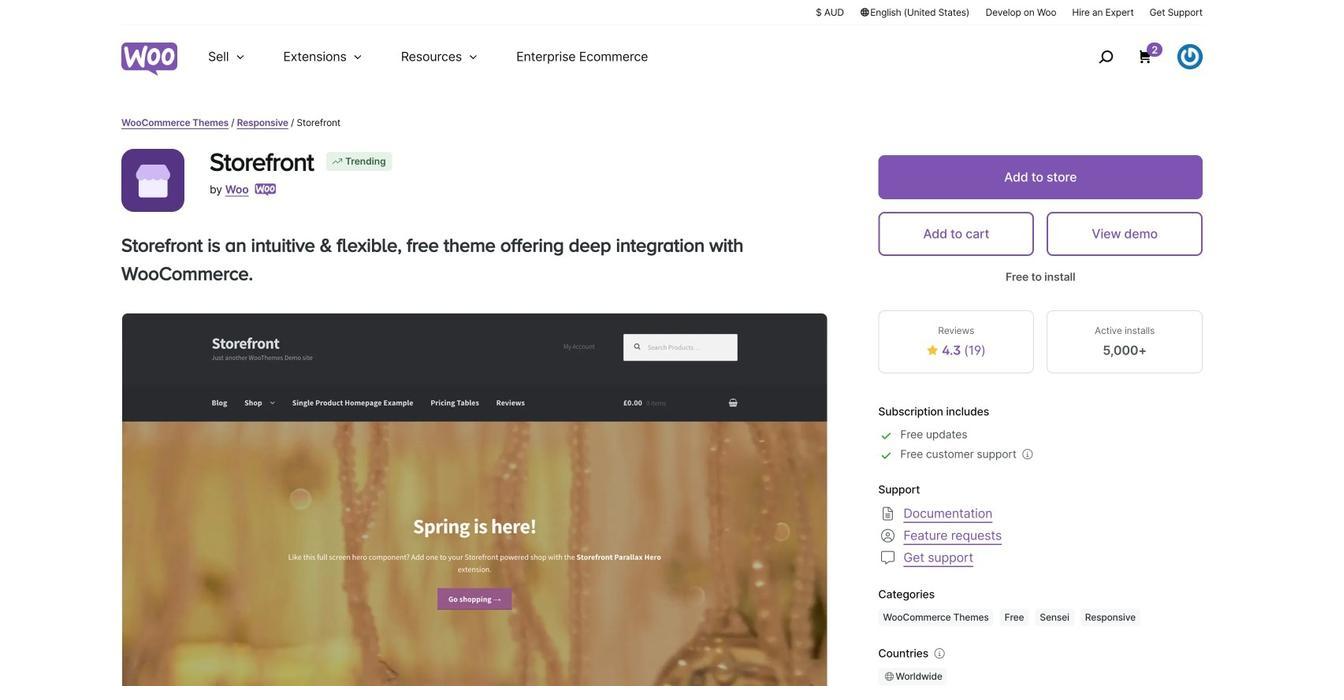 Task type: describe. For each thing, give the bounding box(es) containing it.
service navigation menu element
[[1066, 31, 1203, 82]]

message image
[[879, 549, 898, 568]]

product icon image
[[121, 149, 185, 212]]

arrow trend up image
[[331, 155, 344, 168]]

globe image
[[884, 671, 896, 684]]



Task type: locate. For each thing, give the bounding box(es) containing it.
product header image: image
[[122, 314, 828, 687]]

breadcrumb element
[[121, 116, 1203, 130]]

developed by woocommerce image
[[255, 184, 276, 196]]

file lines image
[[879, 505, 898, 524]]

circle user image
[[879, 527, 898, 546]]

open account menu image
[[1178, 44, 1203, 69]]

circle info image
[[932, 647, 948, 663]]

search image
[[1094, 44, 1119, 69]]



Task type: vqa. For each thing, say whether or not it's contained in the screenshot.
Gravatar image
no



